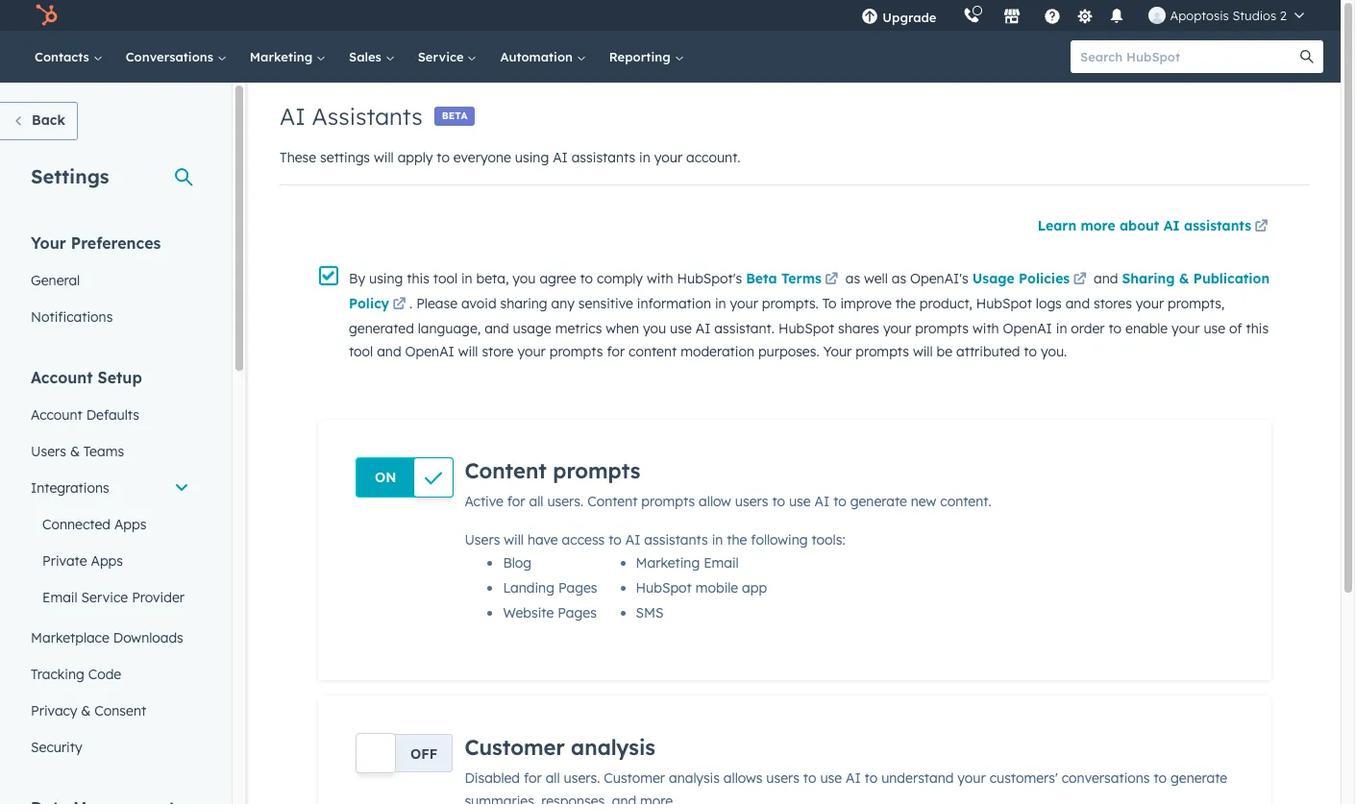 Task type: vqa. For each thing, say whether or not it's contained in the screenshot.
By Using This Tool In Beta, You Agree To Comply With Hubspot'S
yes



Task type: locate. For each thing, give the bounding box(es) containing it.
moderation
[[681, 343, 755, 360]]

1 vertical spatial link opens in a new window image
[[393, 298, 406, 312]]

metrics
[[555, 320, 602, 337]]

Search HubSpot search field
[[1071, 40, 1306, 73]]

all for disabled
[[546, 770, 560, 787]]

the down 'active for all users. content prompts allow users to use ai to generate new content.' on the bottom
[[727, 532, 747, 549]]

code
[[88, 666, 121, 683]]

account.
[[686, 149, 741, 166]]

privacy
[[31, 703, 77, 720]]

0 vertical spatial link opens in a new window image
[[825, 269, 839, 292]]

of
[[1229, 320, 1242, 337]]

content up active at the bottom left of page
[[465, 458, 547, 485]]

marketing for marketing
[[250, 49, 316, 64]]

all down content prompts
[[529, 493, 544, 511]]

general
[[31, 272, 80, 289]]

generate right conversations
[[1171, 770, 1228, 787]]

account for account defaults
[[31, 407, 82, 424]]

marketing left sales
[[250, 49, 316, 64]]

0 vertical spatial the
[[896, 295, 916, 312]]

use
[[670, 320, 692, 337], [1204, 320, 1226, 337], [789, 493, 811, 511], [820, 770, 842, 787]]

active for all users. content prompts allow users to use ai to generate new content.
[[465, 493, 992, 511]]

2 vertical spatial for
[[524, 770, 542, 787]]

0 horizontal spatial this
[[407, 270, 430, 287]]

customer up disabled for all users.
[[465, 734, 565, 761]]

beta inside beta terms link
[[746, 270, 777, 287]]

0 horizontal spatial email
[[42, 589, 77, 607]]

0 vertical spatial &
[[1179, 270, 1190, 287]]

1 vertical spatial analysis
[[669, 770, 720, 787]]

all up responses, at the bottom of the page
[[546, 770, 560, 787]]

account up account defaults
[[31, 368, 93, 387]]

users right the allows
[[766, 770, 800, 787]]

1 horizontal spatial this
[[1246, 320, 1269, 337]]

your down sharing
[[1136, 295, 1164, 312]]

using right everyone
[[515, 149, 549, 166]]

link opens in a new window image inside beta terms link
[[825, 273, 839, 287]]

1 vertical spatial service
[[81, 589, 128, 607]]

and up stores
[[1090, 270, 1122, 287]]

your
[[31, 234, 66, 253], [823, 343, 852, 360]]

marketing for marketing email hubspot mobile app sms
[[636, 555, 700, 572]]

1 vertical spatial customer
[[604, 770, 665, 787]]

automation link
[[489, 31, 598, 83]]

1 vertical spatial &
[[70, 443, 80, 460]]

1 horizontal spatial email
[[704, 555, 739, 572]]

generate left new
[[850, 493, 907, 511]]

1 horizontal spatial customer
[[604, 770, 665, 787]]

& right privacy
[[81, 703, 91, 720]]

apps down connected apps link
[[91, 553, 123, 570]]

1 horizontal spatial marketing
[[636, 555, 700, 572]]

1 vertical spatial users.
[[564, 770, 600, 787]]

0 vertical spatial account
[[31, 368, 93, 387]]

calling icon image
[[964, 8, 981, 25]]

1 vertical spatial users
[[465, 532, 500, 549]]

sensitive
[[579, 295, 633, 312]]

2 horizontal spatial &
[[1179, 270, 1190, 287]]

analysis inside customer analysis allows users to use ai to understand your customers' conversations to generate summaries, responses, and more.
[[669, 770, 720, 787]]

marketing
[[250, 49, 316, 64], [636, 555, 700, 572]]

link opens in a new window image left .
[[393, 298, 406, 312]]

content up access
[[587, 493, 638, 511]]

on
[[375, 469, 396, 486]]

account for account setup
[[31, 368, 93, 387]]

content prompts
[[465, 458, 640, 485]]

2 account from the top
[[31, 407, 82, 424]]

1 horizontal spatial assistants
[[644, 532, 708, 549]]

this right of
[[1246, 320, 1269, 337]]

1 vertical spatial beta
[[746, 270, 777, 287]]

& for teams
[[70, 443, 80, 460]]

customer inside customer analysis allows users to use ai to understand your customers' conversations to generate summaries, responses, and more.
[[604, 770, 665, 787]]

about
[[1120, 217, 1160, 235]]

policy
[[349, 295, 389, 312]]

disabled
[[465, 770, 520, 787]]

0 vertical spatial service
[[418, 49, 468, 64]]

marketing link
[[238, 31, 337, 83]]

avoid
[[461, 295, 497, 312]]

improve
[[840, 295, 892, 312]]

0 horizontal spatial as
[[846, 270, 860, 287]]

1 vertical spatial apps
[[91, 553, 123, 570]]

analysis up "more."
[[669, 770, 720, 787]]

you up content
[[643, 320, 666, 337]]

1 vertical spatial your
[[823, 343, 852, 360]]

1 horizontal spatial &
[[81, 703, 91, 720]]

service down private apps link
[[81, 589, 128, 607]]

0 horizontal spatial marketing
[[250, 49, 316, 64]]

0 vertical spatial for
[[607, 343, 625, 360]]

pages
[[558, 580, 597, 597], [558, 605, 597, 622]]

marketplace downloads
[[31, 630, 183, 647]]

your inside customer analysis allows users to use ai to understand your customers' conversations to generate summaries, responses, and more.
[[958, 770, 986, 787]]

1 vertical spatial all
[[546, 770, 560, 787]]

pages right website at left bottom
[[558, 605, 597, 622]]

account up users & teams
[[31, 407, 82, 424]]

2 vertical spatial &
[[81, 703, 91, 720]]

help image
[[1044, 9, 1062, 26]]

1 horizontal spatial all
[[546, 770, 560, 787]]

account setup element
[[19, 367, 201, 766]]

0 horizontal spatial tool
[[349, 343, 373, 360]]

agree
[[540, 270, 576, 287]]

1 vertical spatial with
[[973, 320, 999, 337]]

have
[[528, 532, 558, 549]]

1 vertical spatial marketing
[[636, 555, 700, 572]]

your up the general
[[31, 234, 66, 253]]

as left well
[[846, 270, 860, 287]]

account defaults
[[31, 407, 139, 424]]

0 vertical spatial apps
[[114, 516, 147, 533]]

1 vertical spatial hubspot
[[778, 320, 835, 337]]

1 vertical spatial content
[[587, 493, 638, 511]]

users.
[[547, 493, 584, 511], [564, 770, 600, 787]]

to down stores
[[1109, 320, 1122, 337]]

openai down language,
[[405, 343, 454, 360]]

tool down generated
[[349, 343, 373, 360]]

marketplaces image
[[1004, 9, 1021, 26]]

1 horizontal spatial the
[[896, 295, 916, 312]]

be
[[937, 343, 953, 360]]

0 vertical spatial email
[[704, 555, 739, 572]]

link opens in a new window image inside sharing & publication policy "link"
[[393, 294, 406, 317]]

1 horizontal spatial using
[[515, 149, 549, 166]]

0 horizontal spatial analysis
[[571, 734, 656, 761]]

order
[[1071, 320, 1105, 337]]

provider
[[132, 589, 185, 607]]

mobile
[[696, 580, 738, 597]]

with up information on the top of page
[[647, 270, 673, 287]]

0 horizontal spatial assistants
[[572, 149, 636, 166]]

users. for disabled
[[564, 770, 600, 787]]

hubspot's
[[677, 270, 742, 287]]

hubspot image
[[35, 4, 58, 27]]

account defaults link
[[19, 397, 201, 434]]

you up sharing
[[513, 270, 536, 287]]

0 vertical spatial users
[[31, 443, 66, 460]]

analysis up responses, at the bottom of the page
[[571, 734, 656, 761]]

email down private
[[42, 589, 77, 607]]

& for consent
[[81, 703, 91, 720]]

0 vertical spatial tool
[[433, 270, 458, 287]]

to right conversations
[[1154, 770, 1167, 787]]

1 vertical spatial tool
[[349, 343, 373, 360]]

0 vertical spatial marketing
[[250, 49, 316, 64]]

1 horizontal spatial tool
[[433, 270, 458, 287]]

for right active at the bottom left of page
[[507, 493, 525, 511]]

will left store
[[458, 343, 478, 360]]

0 vertical spatial using
[[515, 149, 549, 166]]

with up attributed
[[973, 320, 999, 337]]

for down 'when'
[[607, 343, 625, 360]]

& up prompts,
[[1179, 270, 1190, 287]]

users inside customer analysis allows users to use ai to understand your customers' conversations to generate summaries, responses, and more.
[[766, 770, 800, 787]]

ai left understand
[[846, 770, 861, 787]]

0 vertical spatial content
[[465, 458, 547, 485]]

your left customers'
[[958, 770, 986, 787]]

customer up "more."
[[604, 770, 665, 787]]

0 horizontal spatial your
[[31, 234, 66, 253]]

attributed
[[956, 343, 1020, 360]]

as right well
[[892, 270, 907, 287]]

marketing down users will have access to ai assistants in the following tools:
[[636, 555, 700, 572]]

&
[[1179, 270, 1190, 287], [70, 443, 80, 460], [81, 703, 91, 720]]

1 vertical spatial email
[[42, 589, 77, 607]]

openai down logs
[[1003, 320, 1052, 337]]

use left understand
[[820, 770, 842, 787]]

beta up the prompts.
[[746, 270, 777, 287]]

users. up responses, at the bottom of the page
[[564, 770, 600, 787]]

integrations button
[[19, 470, 201, 507]]

pages down access
[[558, 580, 597, 597]]

& inside sharing & publication policy
[[1179, 270, 1190, 287]]

defaults
[[86, 407, 139, 424]]

1 vertical spatial pages
[[558, 605, 597, 622]]

0 horizontal spatial beta
[[442, 110, 468, 122]]

using right by
[[369, 270, 403, 287]]

and left "more."
[[612, 793, 636, 805]]

2 vertical spatial hubspot
[[636, 580, 692, 597]]

marketing inside marketing email hubspot mobile app sms
[[636, 555, 700, 572]]

customer analysis allows users to use ai to understand your customers' conversations to generate summaries, responses, and more.
[[465, 770, 1228, 805]]

menu item
[[950, 0, 954, 31]]

responses,
[[541, 793, 608, 805]]

menu
[[848, 0, 1318, 31]]

email inside account setup element
[[42, 589, 77, 607]]

prompts down shares
[[856, 343, 909, 360]]

1 vertical spatial you
[[643, 320, 666, 337]]

in
[[639, 149, 651, 166], [461, 270, 473, 287], [715, 295, 726, 312], [1056, 320, 1067, 337], [712, 532, 723, 549]]

hubspot up 'purposes.'
[[778, 320, 835, 337]]

1 account from the top
[[31, 368, 93, 387]]

0 horizontal spatial the
[[727, 532, 747, 549]]

settings image
[[1077, 8, 1094, 25]]

1 horizontal spatial generate
[[1171, 770, 1228, 787]]

users. down content prompts
[[547, 493, 584, 511]]

1 vertical spatial for
[[507, 493, 525, 511]]

studios
[[1233, 8, 1277, 23]]

2 horizontal spatial assistants
[[1184, 217, 1252, 235]]

assistants
[[572, 149, 636, 166], [1184, 217, 1252, 235], [644, 532, 708, 549]]

1 vertical spatial users
[[766, 770, 800, 787]]

service right the sales link
[[418, 49, 468, 64]]

use up following on the right bottom of the page
[[789, 493, 811, 511]]

0 vertical spatial users.
[[547, 493, 584, 511]]

account setup
[[31, 368, 142, 387]]

and up order
[[1066, 295, 1090, 312]]

for up summaries,
[[524, 770, 542, 787]]

tool up please
[[433, 270, 458, 287]]

service inside account setup element
[[81, 589, 128, 607]]

1 horizontal spatial your
[[823, 343, 852, 360]]

notifications link
[[19, 299, 201, 335]]

2 horizontal spatial hubspot
[[976, 295, 1032, 312]]

users inside account setup element
[[31, 443, 66, 460]]

learn more about ai assistants link
[[1038, 214, 1272, 239]]

1 vertical spatial using
[[369, 270, 403, 287]]

2 pages from the top
[[558, 605, 597, 622]]

this up .
[[407, 270, 430, 287]]

0 horizontal spatial link opens in a new window image
[[393, 298, 406, 312]]

0 vertical spatial assistants
[[572, 149, 636, 166]]

ai up 'moderation'
[[696, 320, 711, 337]]

0 vertical spatial you
[[513, 270, 536, 287]]

tracking
[[31, 666, 84, 683]]

beta up everyone
[[442, 110, 468, 122]]

to
[[437, 149, 450, 166], [580, 270, 593, 287], [1109, 320, 1122, 337], [1024, 343, 1037, 360], [772, 493, 785, 511], [833, 493, 847, 511], [609, 532, 622, 549], [803, 770, 817, 787], [865, 770, 878, 787], [1154, 770, 1167, 787]]

this
[[407, 270, 430, 287], [1246, 320, 1269, 337]]

0 vertical spatial openai
[[1003, 320, 1052, 337]]

apps inside private apps link
[[91, 553, 123, 570]]

tools:
[[812, 532, 846, 549]]

email up mobile
[[704, 555, 739, 572]]

your inside . please avoid sharing any sensitive information in your prompts. to improve the product, hubspot logs and stores your prompts, generated language, and usage metrics when you use ai assistant. hubspot shares your prompts with openai in order to enable your use of this tool and openai will store your prompts for content moderation purposes. your prompts will be attributed to you.
[[823, 343, 852, 360]]

apps up private apps link
[[114, 516, 147, 533]]

users right allow at the bottom right of the page
[[735, 493, 768, 511]]

your down shares
[[823, 343, 852, 360]]

0 horizontal spatial generate
[[850, 493, 907, 511]]

reporting link
[[598, 31, 695, 83]]

0 vertical spatial beta
[[442, 110, 468, 122]]

connected apps
[[42, 516, 147, 533]]

apply
[[398, 149, 433, 166]]

to right access
[[609, 532, 622, 549]]

your down usage
[[518, 343, 546, 360]]

settings
[[320, 149, 370, 166]]

account
[[31, 368, 93, 387], [31, 407, 82, 424]]

apps inside connected apps link
[[114, 516, 147, 533]]

0 vertical spatial all
[[529, 493, 544, 511]]

0 horizontal spatial all
[[529, 493, 544, 511]]

ai inside . please avoid sharing any sensitive information in your prompts. to improve the product, hubspot logs and stores your prompts, generated language, and usage metrics when you use ai assistant. hubspot shares your prompts with openai in order to enable your use of this tool and openai will store your prompts for content moderation purposes. your prompts will be attributed to you.
[[696, 320, 711, 337]]

users & teams
[[31, 443, 124, 460]]

0 vertical spatial this
[[407, 270, 430, 287]]

users for users & teams
[[31, 443, 66, 460]]

for
[[607, 343, 625, 360], [507, 493, 525, 511], [524, 770, 542, 787]]

users up the integrations
[[31, 443, 66, 460]]

0 vertical spatial analysis
[[571, 734, 656, 761]]

allow
[[699, 493, 731, 511]]

for for disabled
[[524, 770, 542, 787]]

hubspot down usage
[[976, 295, 1032, 312]]

these
[[280, 149, 316, 166]]

0 vertical spatial customer
[[465, 734, 565, 761]]

1 vertical spatial generate
[[1171, 770, 1228, 787]]

prompts down 'metrics' on the top left
[[550, 343, 603, 360]]

ai inside customer analysis allows users to use ai to understand your customers' conversations to generate summaries, responses, and more.
[[846, 770, 861, 787]]

the inside . please avoid sharing any sensitive information in your prompts. to improve the product, hubspot logs and stores your prompts, generated language, and usage metrics when you use ai assistant. hubspot shares your prompts with openai in order to enable your use of this tool and openai will store your prompts for content moderation purposes. your prompts will be attributed to you.
[[896, 295, 916, 312]]

1 vertical spatial account
[[31, 407, 82, 424]]

0 horizontal spatial with
[[647, 270, 673, 287]]

active
[[465, 493, 504, 511]]

1 vertical spatial this
[[1246, 320, 1269, 337]]

1 horizontal spatial users
[[465, 532, 500, 549]]

1 horizontal spatial with
[[973, 320, 999, 337]]

link opens in a new window image up to
[[825, 269, 839, 292]]

0 horizontal spatial &
[[70, 443, 80, 460]]

beta for beta
[[442, 110, 468, 122]]

0 horizontal spatial users
[[31, 443, 66, 460]]

. please avoid sharing any sensitive information in your prompts. to improve the product, hubspot logs and stores your prompts, generated language, and usage metrics when you use ai assistant. hubspot shares your prompts with openai in order to enable your use of this tool and openai will store your prompts for content moderation purposes. your prompts will be attributed to you.
[[349, 295, 1269, 360]]

hubspot
[[976, 295, 1032, 312], [778, 320, 835, 337], [636, 580, 692, 597]]

generate inside customer analysis allows users to use ai to understand your customers' conversations to generate summaries, responses, and more.
[[1171, 770, 1228, 787]]

link opens in a new window image
[[1255, 216, 1268, 239], [1255, 220, 1268, 235], [1073, 269, 1087, 292], [825, 273, 839, 287], [1073, 273, 1087, 287], [393, 294, 406, 317]]

will
[[374, 149, 394, 166], [458, 343, 478, 360], [913, 343, 933, 360], [504, 532, 524, 549]]

please
[[416, 295, 458, 312]]

0 horizontal spatial using
[[369, 270, 403, 287]]

& left teams in the left bottom of the page
[[70, 443, 80, 460]]

will left be
[[913, 343, 933, 360]]

0 horizontal spatial you
[[513, 270, 536, 287]]

1 horizontal spatial hubspot
[[778, 320, 835, 337]]

email service provider
[[42, 589, 185, 607]]

0 vertical spatial with
[[647, 270, 673, 287]]

link opens in a new window image
[[825, 269, 839, 292], [393, 298, 406, 312]]

0 vertical spatial generate
[[850, 493, 907, 511]]

openai
[[1003, 320, 1052, 337], [405, 343, 454, 360]]

ai right about
[[1164, 217, 1180, 235]]

0 horizontal spatial service
[[81, 589, 128, 607]]

terms
[[781, 270, 822, 287]]

1 horizontal spatial you
[[643, 320, 666, 337]]

0 vertical spatial users
[[735, 493, 768, 511]]

0 horizontal spatial openai
[[405, 343, 454, 360]]

prompts up users will have access to ai assistants in the following tools:
[[641, 493, 695, 511]]

the
[[896, 295, 916, 312], [727, 532, 747, 549]]

the down as well as openai's on the right top of page
[[896, 295, 916, 312]]

0 horizontal spatial hubspot
[[636, 580, 692, 597]]

back
[[32, 112, 65, 129]]

prompts
[[915, 320, 969, 337], [550, 343, 603, 360], [856, 343, 909, 360], [553, 458, 640, 485], [641, 493, 695, 511]]

calling icon button
[[956, 3, 989, 28]]



Task type: describe. For each thing, give the bounding box(es) containing it.
this inside . please avoid sharing any sensitive information in your prompts. to improve the product, hubspot logs and stores your prompts, generated language, and usage metrics when you use ai assistant. hubspot shares your prompts with openai in order to enable your use of this tool and openai will store your prompts for content moderation purposes. your prompts will be attributed to you.
[[1246, 320, 1269, 337]]

content
[[629, 343, 677, 360]]

1 as from the left
[[846, 270, 860, 287]]

analysis for customer analysis
[[571, 734, 656, 761]]

purposes.
[[758, 343, 820, 360]]

usage policies
[[972, 270, 1070, 287]]

ai up these
[[280, 102, 305, 131]]

customers'
[[990, 770, 1058, 787]]

link opens in a new window image inside "usage policies" link
[[1073, 273, 1087, 287]]

notifications image
[[1109, 9, 1126, 26]]

content.
[[940, 493, 992, 511]]

use down information on the top of page
[[670, 320, 692, 337]]

search image
[[1301, 50, 1314, 63]]

app
[[742, 580, 767, 597]]

you inside . please avoid sharing any sensitive information in your prompts. to improve the product, hubspot logs and stores your prompts, generated language, and usage metrics when you use ai assistant. hubspot shares your prompts with openai in order to enable your use of this tool and openai will store your prompts for content moderation purposes. your prompts will be attributed to you.
[[643, 320, 666, 337]]

2 vertical spatial assistants
[[644, 532, 708, 549]]

integrations
[[31, 480, 109, 497]]

help button
[[1037, 0, 1069, 31]]

1 vertical spatial assistants
[[1184, 217, 1252, 235]]

1 horizontal spatial content
[[587, 493, 638, 511]]

service link
[[406, 31, 489, 83]]

0 vertical spatial your
[[31, 234, 66, 253]]

and inside customer analysis allows users to use ai to understand your customers' conversations to generate summaries, responses, and more.
[[612, 793, 636, 805]]

apoptosis
[[1170, 8, 1229, 23]]

1 horizontal spatial openai
[[1003, 320, 1052, 337]]

sharing & publication policy link
[[349, 270, 1270, 317]]

to right agree on the left of page
[[580, 270, 593, 287]]

security link
[[19, 730, 201, 766]]

publication
[[1194, 270, 1270, 287]]

product,
[[920, 295, 973, 312]]

to left understand
[[865, 770, 878, 787]]

landing
[[503, 580, 555, 597]]

1 horizontal spatial service
[[418, 49, 468, 64]]

in left beta,
[[461, 270, 473, 287]]

openai's
[[910, 270, 969, 287]]

to left you.
[[1024, 343, 1037, 360]]

comply
[[597, 270, 643, 287]]

use inside customer analysis allows users to use ai to understand your customers' conversations to generate summaries, responses, and more.
[[820, 770, 842, 787]]

tracking code link
[[19, 657, 201, 693]]

your left account.
[[654, 149, 683, 166]]

your preferences element
[[19, 233, 201, 335]]

to
[[823, 295, 837, 312]]

for inside . please avoid sharing any sensitive information in your prompts. to improve the product, hubspot logs and stores your prompts, generated language, and usage metrics when you use ai assistant. hubspot shares your prompts with openai in order to enable your use of this tool and openai will store your prompts for content moderation purposes. your prompts will be attributed to you.
[[607, 343, 625, 360]]

menu containing apoptosis studios 2
[[848, 0, 1318, 31]]

all for active
[[529, 493, 544, 511]]

teams
[[83, 443, 124, 460]]

use left of
[[1204, 320, 1226, 337]]

in up you.
[[1056, 320, 1067, 337]]

your down prompts,
[[1172, 320, 1200, 337]]

with inside . please avoid sharing any sensitive information in your prompts. to improve the product, hubspot logs and stores your prompts, generated language, and usage metrics when you use ai assistant. hubspot shares your prompts with openai in order to enable your use of this tool and openai will store your prompts for content moderation purposes. your prompts will be attributed to you.
[[973, 320, 999, 337]]

preferences
[[71, 234, 161, 253]]

following
[[751, 532, 808, 549]]

and up store
[[485, 320, 509, 337]]

customer for customer analysis allows users to use ai to understand your customers' conversations to generate summaries, responses, and more.
[[604, 770, 665, 787]]

private
[[42, 553, 87, 570]]

hubspot inside marketing email hubspot mobile app sms
[[636, 580, 692, 597]]

learn more about ai assistants
[[1038, 217, 1252, 235]]

more.
[[640, 793, 676, 805]]

your right shares
[[883, 320, 912, 337]]

off
[[410, 746, 438, 764]]

in down allow at the bottom right of the page
[[712, 532, 723, 549]]

access
[[562, 532, 605, 549]]

by
[[349, 270, 365, 287]]

notifications button
[[1101, 0, 1134, 31]]

connected apps link
[[19, 507, 201, 543]]

tara schultz image
[[1149, 7, 1166, 24]]

these settings will apply to everyone using ai assistants in your account.
[[280, 149, 741, 166]]

generated
[[349, 320, 414, 337]]

to right apply
[[437, 149, 450, 166]]

in down hubspot's
[[715, 295, 726, 312]]

tool inside . please avoid sharing any sensitive information in your prompts. to improve the product, hubspot logs and stores your prompts, generated language, and usage metrics when you use ai assistant. hubspot shares your prompts with openai in order to enable your use of this tool and openai will store your prompts for content moderation purposes. your prompts will be attributed to you.
[[349, 343, 373, 360]]

email service provider link
[[19, 580, 201, 616]]

downloads
[[113, 630, 183, 647]]

sales
[[349, 49, 385, 64]]

tracking code
[[31, 666, 121, 683]]

marketplace
[[31, 630, 109, 647]]

upgrade image
[[862, 9, 879, 26]]

apps for private apps
[[91, 553, 123, 570]]

email inside marketing email hubspot mobile app sms
[[704, 555, 739, 572]]

0 vertical spatial hubspot
[[976, 295, 1032, 312]]

ai assistants
[[280, 102, 423, 131]]

and down generated
[[377, 343, 401, 360]]

connected
[[42, 516, 111, 533]]

new
[[911, 493, 937, 511]]

search button
[[1291, 40, 1324, 73]]

policies
[[1019, 270, 1070, 287]]

ai right access
[[626, 532, 641, 549]]

customer for customer analysis
[[465, 734, 565, 761]]

ai right everyone
[[553, 149, 568, 166]]

when
[[606, 320, 639, 337]]

users. for active
[[547, 493, 584, 511]]

store
[[482, 343, 514, 360]]

apps for connected apps
[[114, 516, 147, 533]]

sales link
[[337, 31, 406, 83]]

settings link
[[1073, 5, 1097, 25]]

notifications
[[31, 309, 113, 326]]

& for publication
[[1179, 270, 1190, 287]]

ai up tools:
[[815, 493, 830, 511]]

consent
[[94, 703, 146, 720]]

analysis for customer analysis allows users to use ai to understand your customers' conversations to generate summaries, responses, and more.
[[669, 770, 720, 787]]

ai inside learn more about ai assistants link
[[1164, 217, 1180, 235]]

1 pages from the top
[[558, 580, 597, 597]]

0 horizontal spatial content
[[465, 458, 547, 485]]

users for users will have access to ai assistants in the following tools:
[[465, 532, 500, 549]]

conversations
[[1062, 770, 1150, 787]]

settings
[[31, 164, 109, 188]]

any
[[551, 295, 575, 312]]

for for active
[[507, 493, 525, 511]]

2 as from the left
[[892, 270, 907, 287]]

link opens in a new window image inside sharing & publication policy "link"
[[393, 298, 406, 312]]

your up assistant.
[[730, 295, 758, 312]]

blog landing pages website pages
[[503, 555, 597, 622]]

privacy & consent link
[[19, 693, 201, 730]]

assistant.
[[714, 320, 775, 337]]

in left account.
[[639, 149, 651, 166]]

by using this tool in beta, you agree to comply with hubspot's
[[349, 270, 746, 287]]

to up following on the right bottom of the page
[[772, 493, 785, 511]]

sharing
[[500, 295, 548, 312]]

conversations link
[[114, 31, 238, 83]]

prompts up be
[[915, 320, 969, 337]]

to right the allows
[[803, 770, 817, 787]]

prompts up access
[[553, 458, 640, 485]]

prompts,
[[1168, 295, 1225, 312]]

usage
[[513, 320, 551, 337]]

will left apply
[[374, 149, 394, 166]]

users will have access to ai assistants in the following tools:
[[465, 532, 846, 549]]

as well as openai's
[[842, 270, 972, 287]]

will up blog
[[504, 532, 524, 549]]

usage
[[972, 270, 1015, 287]]

language,
[[418, 320, 481, 337]]

beta for beta terms
[[746, 270, 777, 287]]

2
[[1280, 8, 1287, 23]]

conversations
[[126, 49, 217, 64]]

contacts
[[35, 49, 93, 64]]

to up tools:
[[833, 493, 847, 511]]



